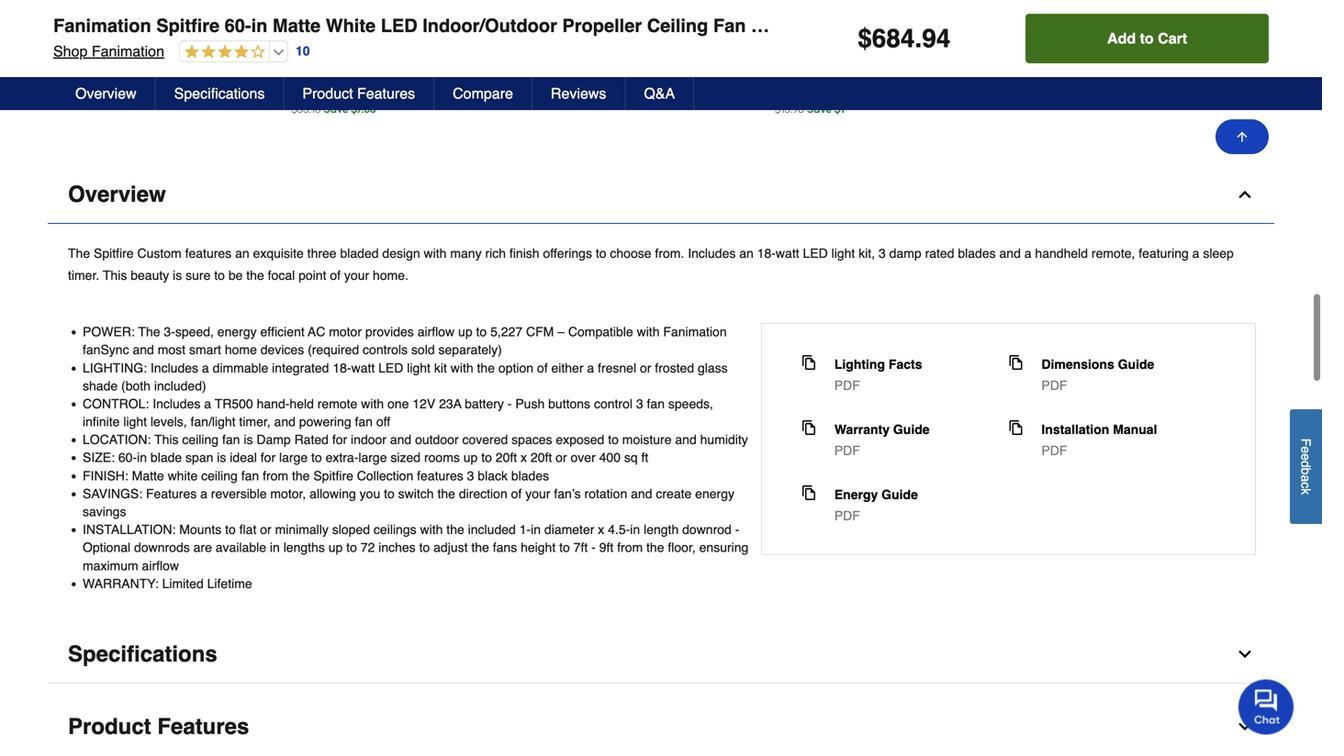 Task type: locate. For each thing, give the bounding box(es) containing it.
rooms
[[424, 451, 460, 465]]

adjust
[[434, 541, 468, 555]]

document image for warranty
[[801, 421, 816, 435]]

to up "400"
[[608, 433, 619, 447]]

the
[[68, 246, 90, 261], [138, 325, 160, 339]]

guide right energy
[[882, 488, 918, 502]]

3 up the direction at the left bottom
[[467, 469, 474, 483]]

0 vertical spatial 3
[[879, 246, 886, 261]]

ceiling
[[647, 15, 708, 36], [439, 27, 480, 43], [843, 27, 884, 43], [104, 46, 144, 61]]

blade) right .
[[938, 15, 994, 36]]

with down separately) on the left of the page
[[451, 361, 473, 375]]

pdf for lighting facts pdf
[[835, 378, 860, 393]]

black
[[478, 469, 508, 483]]

$35.18
[[291, 102, 321, 116]]

2 vertical spatial up
[[328, 541, 343, 555]]

7.68
[[357, 102, 376, 116]]

includes right from.
[[688, 246, 736, 261]]

$ 684 . 94
[[858, 24, 951, 53]]

to
[[1140, 30, 1154, 47], [596, 246, 607, 261], [214, 268, 225, 283], [476, 325, 487, 339], [608, 433, 619, 447], [311, 451, 322, 465], [481, 451, 492, 465], [384, 487, 395, 501], [225, 523, 236, 537], [346, 541, 357, 555], [419, 541, 430, 555], [559, 541, 570, 555]]

1 vertical spatial 684
[[56, 74, 93, 100]]

light inside spitfire 60-in matte white led indoor/outdoor propeller ceiling fan with light remote (3-blade)
[[200, 46, 230, 61]]

with right shop fanimation
[[172, 46, 197, 61]]

blade
[[151, 451, 182, 465]]

ceiling inside non-threaded 12-in matte white steel indoor ceiling fan downrod
[[439, 27, 480, 43]]

0 horizontal spatial is
[[173, 268, 182, 283]]

1 horizontal spatial for
[[332, 433, 347, 447]]

pdf down installation
[[1042, 444, 1067, 458]]

(required
[[308, 343, 359, 357]]

0 horizontal spatial features
[[185, 246, 232, 261]]

1 horizontal spatial this
[[154, 433, 179, 447]]

save for 27
[[324, 102, 348, 116]]

glow
[[563, 9, 593, 24]]

fan inside spitfire 60-in matte white led indoor/outdoor propeller ceiling fan with light remote (3-blade)
[[147, 46, 169, 61]]

product for top product features button
[[302, 85, 353, 102]]

1- inside power: the 3-speed, energy efficient ac motor provides airflow up to 5,227 cfm – compatible with fanimation fansync and most smart home devices (required controls sold separately) lighting: includes a dimmable integrated 18-watt led light kit with the option of either a fresnel or frosted glass shade (both included) control: includes a tr500 hand-held remote with one 12v 23a battery - push buttons control 3 fan speeds, infinite light levels, fan/light timer, and powering fan off location: this ceiling fan is damp rated for indoor and outdoor covered spaces exposed to moisture and humidity size: 60-in blade span is ideal for large to extra-large sized rooms up to 20ft x 20ft or over 400 sq ft finish: matte white ceiling fan from the spitfire collection features 3 black blades savings: features a reversible motor, allowing you to switch the direction of your fan's rotation and create energy savings installation: mounts to flat or minimally sloped ceilings with the included 1-in diameter x 4.5-in length downrod - optional downrods are available in lengths up to 72 inches to adjust the fans height to 7ft - 9ft from the floor, ensuring maximum airflow warranty: limited lifetime
[[519, 523, 531, 537]]

e
[[1299, 446, 1314, 454], [1299, 454, 1314, 461]]

pdf inside lighting facts pdf
[[835, 378, 860, 393]]

sloped
[[332, 523, 370, 537]]

0 horizontal spatial blade)
[[112, 64, 149, 79]]

fan left 3.8 stars image
[[147, 46, 169, 61]]

exquisite
[[253, 246, 304, 261]]

1 vertical spatial product features
[[68, 714, 249, 740]]

–
[[558, 325, 565, 339]]

0 horizontal spatial indoor/outdoor
[[113, 27, 205, 43]]

large down indoor at the left bottom of the page
[[358, 451, 387, 465]]

1 vertical spatial 1-
[[519, 523, 531, 537]]

3 inside the spitfire custom features an exquisite three bladed design with many rich finish offerings to choose from. includes an 18-watt led light kit, 3 damp rated blades and a handheld remote, featuring a sleep timer. this beauty is sure to be the focal point of your home.
[[879, 246, 886, 261]]

1 vertical spatial guide
[[893, 422, 930, 437]]

product features button
[[284, 77, 434, 110], [48, 699, 1275, 747]]

18- inside the spitfire custom features an exquisite three bladed design with many rich finish offerings to choose from. includes an 18-watt led light kit, 3 damp rated blades and a handheld remote, featuring a sleep timer. this beauty is sure to be the focal point of your home.
[[757, 246, 776, 261]]

mount
[[533, 46, 571, 61]]

$ 14 .98
[[775, 74, 817, 100]]

pdf inside warranty guide pdf
[[835, 444, 860, 458]]

up down covered
[[463, 451, 478, 465]]

light up the location:
[[123, 415, 147, 429]]

0 horizontal spatial propeller
[[50, 46, 101, 61]]

document image
[[801, 355, 816, 370], [1009, 355, 1023, 370], [801, 486, 816, 500]]

2 vertical spatial of
[[511, 487, 522, 501]]

guide inside dimensions guide pdf
[[1118, 357, 1155, 372]]

2 document image from the left
[[1009, 421, 1023, 435]]

overview button up from.
[[48, 166, 1275, 224]]

1 vertical spatial product features button
[[48, 699, 1275, 747]]

flat
[[239, 523, 256, 537]]

reviews button
[[533, 77, 626, 110]]

specifications down "warranty:"
[[68, 642, 217, 667]]

0 horizontal spatial 1-
[[519, 523, 531, 537]]

0 vertical spatial 1-
[[566, 27, 574, 43]]

spitfire up timer.
[[94, 246, 134, 261]]

chat invite button image
[[1239, 679, 1295, 735]]

damp
[[256, 433, 291, 447]]

3 right kit,
[[879, 246, 886, 261]]

collection
[[357, 469, 413, 483]]

20ft up black on the bottom left of page
[[496, 451, 517, 465]]

1 vertical spatial (3-
[[97, 64, 112, 79]]

0 horizontal spatial the
[[68, 246, 90, 261]]

2 large from the left
[[358, 451, 387, 465]]

light left kit,
[[832, 246, 855, 261]]

0 vertical spatial light
[[832, 246, 855, 261]]

1 vertical spatial features
[[146, 487, 197, 501]]

propeller inside spitfire 60-in matte white led indoor/outdoor propeller ceiling fan with light remote (3-blade)
[[50, 46, 101, 61]]

overview up custom
[[68, 182, 166, 207]]

$ for $ 14 .98
[[775, 76, 781, 90]]

white inside luxurious slim celling light 1-light 5-in white led flush mount light
[[631, 27, 666, 43]]

warranty
[[835, 422, 890, 437]]

features for bottom product features button
[[157, 714, 249, 740]]

0 vertical spatial product
[[302, 85, 353, 102]]

large down the rated
[[279, 451, 308, 465]]

$ inside $ 684 .94
[[50, 76, 56, 90]]

matte
[[195, 9, 230, 24], [273, 15, 321, 36], [291, 27, 326, 43], [132, 469, 164, 483]]

1 horizontal spatial features
[[417, 469, 463, 483]]

1 horizontal spatial watt
[[776, 246, 799, 261]]

and left create
[[631, 487, 652, 501]]

option
[[498, 361, 534, 375]]

from down the 4.5- on the left
[[617, 541, 643, 555]]

is
[[173, 268, 182, 283], [244, 433, 253, 447], [217, 451, 226, 465]]

1 horizontal spatial from
[[617, 541, 643, 555]]

save inside the 27 list item
[[324, 102, 348, 116]]

this inside power: the 3-speed, energy efficient ac motor provides airflow up to 5,227 cfm – compatible with fanimation fansync and most smart home devices (required controls sold separately) lighting: includes a dimmable integrated 18-watt led light kit with the option of either a fresnel or frosted glass shade (both included) control: includes a tr500 hand-held remote with one 12v 23a battery - push buttons control 3 fan speeds, infinite light levels, fan/light timer, and powering fan off location: this ceiling fan is damp rated for indoor and outdoor covered spaces exposed to moisture and humidity size: 60-in blade span is ideal for large to extra-large sized rooms up to 20ft x 20ft or over 400 sq ft finish: matte white ceiling fan from the spitfire collection features 3 black blades savings: features a reversible motor, allowing you to switch the direction of your fan's rotation and create energy savings installation: mounts to flat or minimally sloped ceilings with the included 1-in diameter x 4.5-in length downrod - optional downrods are available in lengths up to 72 inches to adjust the fans height to 7ft - 9ft from the floor, ensuring maximum airflow warranty: limited lifetime
[[154, 433, 179, 447]]

the right be
[[246, 268, 264, 283]]

fan left speeds,
[[647, 397, 665, 411]]

led inside luxurious slim celling light 1-light 5-in white led flush mount light
[[669, 27, 692, 43]]

guide inside warranty guide pdf
[[893, 422, 930, 437]]

0 vertical spatial is
[[173, 268, 182, 283]]

2 vertical spatial is
[[217, 451, 226, 465]]

1 vertical spatial overview
[[68, 182, 166, 207]]

fan
[[647, 397, 665, 411], [355, 415, 373, 429], [222, 433, 240, 447], [241, 469, 259, 483]]

spitfire up 3.8 stars image
[[156, 15, 220, 36]]

from
[[263, 469, 288, 483], [617, 541, 643, 555]]

x down spaces
[[521, 451, 527, 465]]

of right the direction at the left bottom
[[511, 487, 522, 501]]

0 horizontal spatial remote
[[50, 64, 94, 79]]

1 document image from the left
[[801, 421, 816, 435]]

pdf for warranty guide pdf
[[835, 444, 860, 458]]

propeller
[[562, 15, 642, 36], [50, 46, 101, 61]]

with up off
[[361, 397, 384, 411]]

0 vertical spatial blades
[[958, 246, 996, 261]]

0 horizontal spatial for
[[261, 451, 276, 465]]

control:
[[83, 397, 149, 411]]

powering
[[299, 415, 351, 429]]

ceiling
[[182, 433, 219, 447], [201, 469, 238, 483]]

1 vertical spatial light
[[407, 361, 431, 375]]

0 vertical spatial features
[[357, 85, 415, 102]]

1 vertical spatial airflow
[[142, 559, 179, 573]]

0 vertical spatial of
[[330, 268, 341, 283]]

$ 684 .94
[[50, 74, 107, 100]]

with right "flush" in the top of the page
[[751, 15, 788, 36]]

blades right "rated"
[[958, 246, 996, 261]]

1- up height
[[519, 523, 531, 537]]

specifications button
[[156, 77, 284, 110], [48, 626, 1275, 684]]

27 list item
[[291, 0, 490, 126]]

pdf down energy
[[835, 509, 860, 523]]

this up blade
[[154, 433, 179, 447]]

chevron up image
[[1236, 186, 1254, 204]]

684 inside 684 list item
[[56, 74, 93, 100]]

remote
[[843, 15, 910, 36], [50, 64, 94, 79]]

fresnel
[[598, 361, 636, 375]]

2 vertical spatial light
[[123, 415, 147, 429]]

provides
[[365, 325, 414, 339]]

fan down fiber
[[887, 27, 909, 43]]

the inside power: the 3-speed, energy efficient ac motor provides airflow up to 5,227 cfm – compatible with fanimation fansync and most smart home devices (required controls sold separately) lighting: includes a dimmable integrated 18-watt led light kit with the option of either a fresnel or frosted glass shade (both included) control: includes a tr500 hand-held remote with one 12v 23a battery - push buttons control 3 fan speeds, infinite light levels, fan/light timer, and powering fan off location: this ceiling fan is damp rated for indoor and outdoor covered spaces exposed to moisture and humidity size: 60-in blade span is ideal for large to extra-large sized rooms up to 20ft x 20ft or over 400 sq ft finish: matte white ceiling fan from the spitfire collection features 3 black blades savings: features a reversible motor, allowing you to switch the direction of your fan's rotation and create energy savings installation: mounts to flat or minimally sloped ceilings with the included 1-in diameter x 4.5-in length downrod - optional downrods are available in lengths up to 72 inches to adjust the fans height to 7ft - 9ft from the floor, ensuring maximum airflow warranty: limited lifetime
[[138, 325, 160, 339]]

airflow down downrods
[[142, 559, 179, 573]]

fanimation inside 684 list item
[[50, 9, 116, 24]]

document image for installation
[[1009, 421, 1023, 435]]

-
[[508, 397, 512, 411], [735, 523, 740, 537], [591, 541, 596, 555]]

airflow
[[418, 325, 455, 339], [142, 559, 179, 573]]

save
[[324, 102, 348, 116], [807, 102, 832, 116]]

- up "ensuring"
[[735, 523, 740, 537]]

your left fan's
[[525, 487, 550, 501]]

pdf inside dimensions guide pdf
[[1042, 378, 1067, 393]]

luxurious
[[596, 9, 652, 24]]

led
[[381, 15, 418, 36], [87, 27, 110, 43], [669, 27, 692, 43], [803, 246, 828, 261], [378, 361, 403, 375]]

684 for .
[[872, 24, 915, 53]]

fan up 27
[[291, 46, 313, 61]]

to down the rated
[[311, 451, 322, 465]]

moisture
[[622, 433, 672, 447]]

0 vertical spatial from
[[263, 469, 288, 483]]

fanimation spitfire 60-in matte white led indoor/outdoor propeller ceiling fan with light remote (3-blade)
[[53, 15, 994, 36]]

and left handheld
[[1000, 246, 1021, 261]]

a left reversible
[[200, 487, 207, 501]]

indoor/outdoor up 3.8 stars image
[[113, 27, 205, 43]]

product
[[302, 85, 353, 102], [68, 714, 151, 740]]

1 an from the left
[[235, 246, 249, 261]]

fanimation up .94
[[92, 43, 164, 60]]

to up separately) on the left of the page
[[476, 325, 487, 339]]

downrod
[[316, 46, 369, 61]]

1 horizontal spatial 20ft
[[531, 451, 552, 465]]

for
[[332, 433, 347, 447], [261, 451, 276, 465]]

in inside spitfire 60-in matte white led indoor/outdoor propeller ceiling fan with light remote (3-blade)
[[182, 9, 192, 24]]

0 vertical spatial energy
[[217, 325, 257, 339]]

non-threaded 12-in matte white steel indoor ceiling fan downrod
[[291, 9, 480, 61]]

energy guide link
[[835, 486, 918, 504]]

2 horizontal spatial 3
[[879, 246, 886, 261]]

document image left installation
[[1009, 421, 1023, 435]]

0 vertical spatial 684
[[872, 24, 915, 53]]

1 horizontal spatial 1-
[[566, 27, 574, 43]]

overview down shop fanimation
[[75, 85, 137, 102]]

2 vertical spatial or
[[260, 523, 272, 537]]

1 vertical spatial this
[[154, 433, 179, 447]]

airflow up 'sold'
[[418, 325, 455, 339]]

finish
[[510, 246, 540, 261]]

1 horizontal spatial product features
[[302, 85, 415, 102]]

your
[[344, 268, 369, 283], [525, 487, 550, 501]]

off
[[376, 415, 390, 429]]

your inside power: the 3-speed, energy efficient ac motor provides airflow up to 5,227 cfm – compatible with fanimation fansync and most smart home devices (required controls sold separately) lighting: includes a dimmable integrated 18-watt led light kit with the option of either a fresnel or frosted glass shade (both included) control: includes a tr500 hand-held remote with one 12v 23a battery - push buttons control 3 fan speeds, infinite light levels, fan/light timer, and powering fan off location: this ceiling fan is damp rated for indoor and outdoor covered spaces exposed to moisture and humidity size: 60-in blade span is ideal for large to extra-large sized rooms up to 20ft x 20ft or over 400 sq ft finish: matte white ceiling fan from the spitfire collection features 3 black blades savings: features a reversible motor, allowing you to switch the direction of your fan's rotation and create energy savings installation: mounts to flat or minimally sloped ceilings with the included 1-in diameter x 4.5-in length downrod - optional downrods are available in lengths up to 72 inches to adjust the fans height to 7ft - 9ft from the floor, ensuring maximum airflow warranty: limited lifetime
[[525, 487, 550, 501]]

the down length
[[646, 541, 664, 555]]

fan
[[713, 15, 746, 36], [887, 27, 909, 43], [147, 46, 169, 61], [291, 46, 313, 61]]

matte inside non-threaded 12-in matte white steel indoor ceiling fan downrod
[[291, 27, 326, 43]]

fanimation up "glass"
[[663, 325, 727, 339]]

features for top product features button
[[357, 85, 415, 102]]

includes down included)
[[153, 397, 201, 411]]

94
[[922, 24, 951, 53]]

for up extra-
[[332, 433, 347, 447]]

ceilings
[[374, 523, 417, 537]]

0 horizontal spatial -
[[508, 397, 512, 411]]

2 vertical spatial features
[[157, 714, 249, 740]]

1 vertical spatial specifications button
[[48, 626, 1275, 684]]

light
[[832, 246, 855, 261], [407, 361, 431, 375], [123, 415, 147, 429]]

document image left dimensions
[[1009, 355, 1023, 370]]

0 horizontal spatial 18-
[[333, 361, 351, 375]]

12-
[[448, 9, 463, 24]]

hand-
[[257, 397, 290, 411]]

0 vertical spatial guide
[[1118, 357, 1155, 372]]

1 vertical spatial of
[[537, 361, 548, 375]]

0 horizontal spatial 60-
[[118, 451, 137, 465]]

ceiling inside poly fiber extendable ceiling fan duster
[[843, 27, 884, 43]]

1 horizontal spatial an
[[739, 246, 754, 261]]

pdf inside energy guide pdf
[[835, 509, 860, 523]]

light down next
[[533, 27, 563, 43]]

$ inside "$ 14 .98"
[[775, 76, 781, 90]]

2 an from the left
[[739, 246, 754, 261]]

save down the .50
[[324, 102, 348, 116]]

1 horizontal spatial 18-
[[757, 246, 776, 261]]

$ inside $ 27 .50
[[291, 76, 298, 90]]

1 horizontal spatial blade)
[[938, 15, 994, 36]]

1 vertical spatial is
[[244, 433, 253, 447]]

span
[[186, 451, 213, 465]]

warranty guide pdf
[[835, 422, 930, 458]]

0 horizontal spatial product features
[[68, 714, 249, 740]]

the left 3-
[[138, 325, 160, 339]]

0 horizontal spatial an
[[235, 246, 249, 261]]

blades down spaces
[[511, 469, 549, 483]]

$ inside $ 29 .08
[[533, 76, 539, 90]]

chevron down image
[[1236, 645, 1254, 664]]

1 horizontal spatial save
[[807, 102, 832, 116]]

4.5-
[[608, 523, 630, 537]]

2 e from the top
[[1299, 454, 1314, 461]]

1- down next glow
[[566, 27, 574, 43]]

0 vertical spatial (3-
[[915, 15, 938, 36]]

a left sleep
[[1192, 246, 1200, 261]]

warranty guide link
[[835, 421, 930, 439]]

$ for $ 684 . 94
[[858, 24, 872, 53]]

0 horizontal spatial airflow
[[142, 559, 179, 573]]

remote inside spitfire 60-in matte white led indoor/outdoor propeller ceiling fan with light remote (3-blade)
[[50, 64, 94, 79]]

document image
[[801, 421, 816, 435], [1009, 421, 1023, 435]]

features inside power: the 3-speed, energy efficient ac motor provides airflow up to 5,227 cfm – compatible with fanimation fansync and most smart home devices (required controls sold separately) lighting: includes a dimmable integrated 18-watt led light kit with the option of either a fresnel or frosted glass shade (both included) control: includes a tr500 hand-held remote with one 12v 23a battery - push buttons control 3 fan speeds, infinite light levels, fan/light timer, and powering fan off location: this ceiling fan is damp rated for indoor and outdoor covered spaces exposed to moisture and humidity size: 60-in blade span is ideal for large to extra-large sized rooms up to 20ft x 20ft or over 400 sq ft finish: matte white ceiling fan from the spitfire collection features 3 black blades savings: features a reversible motor, allowing you to switch the direction of your fan's rotation and create energy savings installation: mounts to flat or minimally sloped ceilings with the included 1-in diameter x 4.5-in length downrod - optional downrods are available in lengths up to 72 inches to adjust the fans height to 7ft - 9ft from the floor, ensuring maximum airflow warranty: limited lifetime
[[146, 487, 197, 501]]

684 for .94
[[56, 74, 93, 100]]

60- inside power: the 3-speed, energy efficient ac motor provides airflow up to 5,227 cfm – compatible with fanimation fansync and most smart home devices (required controls sold separately) lighting: includes a dimmable integrated 18-watt led light kit with the option of either a fresnel or frosted glass shade (both included) control: includes a tr500 hand-held remote with one 12v 23a battery - push buttons control 3 fan speeds, infinite light levels, fan/light timer, and powering fan off location: this ceiling fan is damp rated for indoor and outdoor covered spaces exposed to moisture and humidity size: 60-in blade span is ideal for large to extra-large sized rooms up to 20ft x 20ft or over 400 sq ft finish: matte white ceiling fan from the spitfire collection features 3 black blades savings: features a reversible motor, allowing you to switch the direction of your fan's rotation and create energy savings installation: mounts to flat or minimally sloped ceilings with the included 1-in diameter x 4.5-in length downrod - optional downrods are available in lengths up to 72 inches to adjust the fans height to 7ft - 9ft from the floor, ensuring maximum airflow warranty: limited lifetime
[[118, 451, 137, 465]]

0 vertical spatial propeller
[[562, 15, 642, 36]]

3-
[[164, 325, 175, 339]]

save left 1
[[807, 102, 832, 116]]

spitfire up shop fanimation
[[119, 9, 160, 24]]

pdf down lighting
[[835, 378, 860, 393]]

with inside spitfire 60-in matte white led indoor/outdoor propeller ceiling fan with light remote (3-blade)
[[172, 46, 197, 61]]

light down glow
[[574, 27, 604, 43]]

indoor/outdoor
[[423, 15, 557, 36], [113, 27, 205, 43]]

0 vertical spatial the
[[68, 246, 90, 261]]

guide right dimensions
[[1118, 357, 1155, 372]]

0 horizontal spatial blades
[[511, 469, 549, 483]]

20ft down spaces
[[531, 451, 552, 465]]

0 horizontal spatial document image
[[801, 421, 816, 435]]

from up the motor,
[[263, 469, 288, 483]]

save inside 14 'list item'
[[807, 102, 832, 116]]

fanimation up 10
[[291, 9, 358, 24]]

is left sure
[[173, 268, 182, 283]]

is inside the spitfire custom features an exquisite three bladed design with many rich finish offerings to choose from. includes an 18-watt led light kit, 3 damp rated blades and a handheld remote, featuring a sleep timer. this beauty is sure to be the focal point of your home.
[[173, 268, 182, 283]]

poly
[[861, 9, 885, 24]]

included)
[[154, 379, 206, 393]]

with left many
[[424, 246, 447, 261]]

1 20ft from the left
[[496, 451, 517, 465]]

1 save from the left
[[324, 102, 348, 116]]

1 vertical spatial features
[[417, 469, 463, 483]]

features up sure
[[185, 246, 232, 261]]

1 horizontal spatial large
[[358, 451, 387, 465]]

$ for $ 29 .08
[[533, 76, 539, 90]]

18- inside power: the 3-speed, energy efficient ac motor provides airflow up to 5,227 cfm – compatible with fanimation fansync and most smart home devices (required controls sold separately) lighting: includes a dimmable integrated 18-watt led light kit with the option of either a fresnel or frosted glass shade (both included) control: includes a tr500 hand-held remote with one 12v 23a battery - push buttons control 3 fan speeds, infinite light levels, fan/light timer, and powering fan off location: this ceiling fan is damp rated for indoor and outdoor covered spaces exposed to moisture and humidity size: 60-in blade span is ideal for large to extra-large sized rooms up to 20ft x 20ft or over 400 sq ft finish: matte white ceiling fan from the spitfire collection features 3 black blades savings: features a reversible motor, allowing you to switch the direction of your fan's rotation and create energy savings installation: mounts to flat or minimally sloped ceilings with the included 1-in diameter x 4.5-in length downrod - optional downrods are available in lengths up to 72 inches to adjust the fans height to 7ft - 9ft from the floor, ensuring maximum airflow warranty: limited lifetime
[[333, 361, 351, 375]]

dimensions guide pdf
[[1042, 357, 1155, 393]]

over
[[571, 451, 596, 465]]

1 vertical spatial up
[[463, 451, 478, 465]]

a down smart
[[202, 361, 209, 375]]

1 vertical spatial specifications
[[68, 642, 217, 667]]

1 vertical spatial ceiling
[[201, 469, 238, 483]]

for down damp
[[261, 451, 276, 465]]

are
[[193, 541, 212, 555]]

with inside the spitfire custom features an exquisite three bladed design with many rich finish offerings to choose from. includes an 18-watt led light kit, 3 damp rated blades and a handheld remote, featuring a sleep timer. this beauty is sure to be the focal point of your home.
[[424, 246, 447, 261]]

the up timer.
[[68, 246, 90, 261]]

1 horizontal spatial x
[[598, 523, 604, 537]]

led inside spitfire 60-in matte white led indoor/outdoor propeller ceiling fan with light remote (3-blade)
[[87, 27, 110, 43]]

a inside button
[[1299, 475, 1314, 482]]

- left push
[[508, 397, 512, 411]]

up up separately) on the left of the page
[[458, 325, 473, 339]]

document image for lighting
[[801, 355, 816, 370]]

document image left "warranty"
[[801, 421, 816, 435]]

choose
[[610, 246, 652, 261]]

light down 'sold'
[[407, 361, 431, 375]]

watt left kit,
[[776, 246, 799, 261]]

guide right "warranty"
[[893, 422, 930, 437]]

limited
[[162, 577, 204, 591]]

your inside the spitfire custom features an exquisite three bladed design with many rich finish offerings to choose from. includes an 18-watt led light kit, 3 damp rated blades and a handheld remote, featuring a sleep timer. this beauty is sure to be the focal point of your home.
[[344, 268, 369, 283]]

a
[[1025, 246, 1032, 261], [1192, 246, 1200, 261], [202, 361, 209, 375], [587, 361, 594, 375], [204, 397, 211, 411], [1299, 475, 1314, 482], [200, 487, 207, 501]]

pdf inside installation manual pdf
[[1042, 444, 1067, 458]]

includes down most at the top of page
[[150, 361, 198, 375]]

kit
[[434, 361, 447, 375]]

of left either on the left of page
[[537, 361, 548, 375]]

large
[[279, 451, 308, 465], [358, 451, 387, 465]]

2 vertical spatial guide
[[882, 488, 918, 502]]

1 vertical spatial for
[[261, 451, 276, 465]]

$ for $ 684 .94
[[50, 76, 56, 90]]

a left handheld
[[1025, 246, 1032, 261]]

matte inside power: the 3-speed, energy efficient ac motor provides airflow up to 5,227 cfm – compatible with fanimation fansync and most smart home devices (required controls sold separately) lighting: includes a dimmable integrated 18-watt led light kit with the option of either a fresnel or frosted glass shade (both included) control: includes a tr500 hand-held remote with one 12v 23a battery - push buttons control 3 fan speeds, infinite light levels, fan/light timer, and powering fan off location: this ceiling fan is damp rated for indoor and outdoor covered spaces exposed to moisture and humidity size: 60-in blade span is ideal for large to extra-large sized rooms up to 20ft x 20ft or over 400 sq ft finish: matte white ceiling fan from the spitfire collection features 3 black blades savings: features a reversible motor, allowing you to switch the direction of your fan's rotation and create energy savings installation: mounts to flat or minimally sloped ceilings with the included 1-in diameter x 4.5-in length downrod - optional downrods are available in lengths up to 72 inches to adjust the fans height to 7ft - 9ft from the floor, ensuring maximum airflow warranty: limited lifetime
[[132, 469, 164, 483]]

your down bladed
[[344, 268, 369, 283]]

next glow
[[533, 9, 593, 24]]

f
[[1299, 439, 1314, 446]]

$35.18 save $ 7.68
[[291, 102, 376, 116]]

2 vertical spatial includes
[[153, 397, 201, 411]]

0 vertical spatial specifications
[[174, 85, 265, 102]]

0 horizontal spatial save
[[324, 102, 348, 116]]

1 horizontal spatial 60-
[[163, 9, 182, 24]]

allowing
[[310, 487, 356, 501]]

1 horizontal spatial the
[[138, 325, 160, 339]]

damp
[[889, 246, 922, 261]]

1 vertical spatial watt
[[351, 361, 375, 375]]

light left 10
[[200, 46, 230, 61]]

1 vertical spatial your
[[525, 487, 550, 501]]

product for bottom product features button
[[68, 714, 151, 740]]

guide inside energy guide pdf
[[882, 488, 918, 502]]

1- inside luxurious slim celling light 1-light 5-in white led flush mount light
[[566, 27, 574, 43]]

1 vertical spatial blade)
[[112, 64, 149, 79]]

1 horizontal spatial is
[[217, 451, 226, 465]]

blades inside power: the 3-speed, energy efficient ac motor provides airflow up to 5,227 cfm – compatible with fanimation fansync and most smart home devices (required controls sold separately) lighting: includes a dimmable integrated 18-watt led light kit with the option of either a fresnel or frosted glass shade (both included) control: includes a tr500 hand-held remote with one 12v 23a battery - push buttons control 3 fan speeds, infinite light levels, fan/light timer, and powering fan off location: this ceiling fan is damp rated for indoor and outdoor covered spaces exposed to moisture and humidity size: 60-in blade span is ideal for large to extra-large sized rooms up to 20ft x 20ft or over 400 sq ft finish: matte white ceiling fan from the spitfire collection features 3 black blades savings: features a reversible motor, allowing you to switch the direction of your fan's rotation and create energy savings installation: mounts to flat or minimally sloped ceilings with the included 1-in diameter x 4.5-in length downrod - optional downrods are available in lengths up to 72 inches to adjust the fans height to 7ft - 9ft from the floor, ensuring maximum airflow warranty: limited lifetime
[[511, 469, 549, 483]]

2 vertical spatial 3
[[467, 469, 474, 483]]

.98
[[803, 76, 817, 90]]

1 vertical spatial or
[[556, 451, 567, 465]]

2 save from the left
[[807, 102, 832, 116]]

1 horizontal spatial -
[[591, 541, 596, 555]]

pdf down "warranty"
[[835, 444, 860, 458]]

energy up the home
[[217, 325, 257, 339]]

2 horizontal spatial or
[[640, 361, 651, 375]]



Task type: vqa. For each thing, say whether or not it's contained in the screenshot.
Cleaners
no



Task type: describe. For each thing, give the bounding box(es) containing it.
included
[[468, 523, 516, 537]]

white inside spitfire 60-in matte white led indoor/outdoor propeller ceiling fan with light remote (3-blade)
[[50, 27, 84, 43]]

to left be
[[214, 268, 225, 283]]

savings
[[83, 505, 126, 519]]

poly fiber extendable ceiling fan duster link
[[775, 9, 950, 43]]

the up the motor,
[[292, 469, 310, 483]]

ac
[[308, 325, 325, 339]]

spitfire inside the spitfire custom features an exquisite three bladed design with many rich finish offerings to choose from. includes an 18-watt led light kit, 3 damp rated blades and a handheld remote, featuring a sleep timer. this beauty is sure to be the focal point of your home.
[[94, 246, 134, 261]]

fan up indoor at the left bottom of the page
[[355, 415, 373, 429]]

1 horizontal spatial (3-
[[915, 15, 938, 36]]

2 vertical spatial -
[[591, 541, 596, 555]]

installation manual link
[[1042, 421, 1157, 439]]

to left 7ft
[[559, 541, 570, 555]]

9ft
[[599, 541, 614, 555]]

blades inside the spitfire custom features an exquisite three bladed design with many rich finish offerings to choose from. includes an 18-watt led light kit, 3 damp rated blades and a handheld remote, featuring a sleep timer. this beauty is sure to be the focal point of your home.
[[958, 246, 996, 261]]

matte inside spitfire 60-in matte white led indoor/outdoor propeller ceiling fan with light remote (3-blade)
[[195, 9, 230, 24]]

features inside power: the 3-speed, energy efficient ac motor provides airflow up to 5,227 cfm – compatible with fanimation fansync and most smart home devices (required controls sold separately) lighting: includes a dimmable integrated 18-watt led light kit with the option of either a fresnel or frosted glass shade (both included) control: includes a tr500 hand-held remote with one 12v 23a battery - push buttons control 3 fan speeds, infinite light levels, fan/light timer, and powering fan off location: this ceiling fan is damp rated for indoor and outdoor covered spaces exposed to moisture and humidity size: 60-in blade span is ideal for large to extra-large sized rooms up to 20ft x 20ft or over 400 sq ft finish: matte white ceiling fan from the spitfire collection features 3 black blades savings: features a reversible motor, allowing you to switch the direction of your fan's rotation and create energy savings installation: mounts to flat or minimally sloped ceilings with the included 1-in diameter x 4.5-in length downrod - optional downrods are available in lengths up to 72 inches to adjust the fans height to 7ft - 9ft from the floor, ensuring maximum airflow warranty: limited lifetime
[[417, 469, 463, 483]]

ceiling inside spitfire 60-in matte white led indoor/outdoor propeller ceiling fan with light remote (3-blade)
[[104, 46, 144, 61]]

dimensions
[[1042, 357, 1115, 372]]

0 vertical spatial up
[[458, 325, 473, 339]]

installation manual pdf
[[1042, 422, 1157, 458]]

watt inside power: the 3-speed, energy efficient ac motor provides airflow up to 5,227 cfm – compatible with fanimation fansync and most smart home devices (required controls sold separately) lighting: includes a dimmable integrated 18-watt led light kit with the option of either a fresnel or frosted glass shade (both included) control: includes a tr500 hand-held remote with one 12v 23a battery - push buttons control 3 fan speeds, infinite light levels, fan/light timer, and powering fan off location: this ceiling fan is damp rated for indoor and outdoor covered spaces exposed to moisture and humidity size: 60-in blade span is ideal for large to extra-large sized rooms up to 20ft x 20ft or over 400 sq ft finish: matte white ceiling fan from the spitfire collection features 3 black blades savings: features a reversible motor, allowing you to switch the direction of your fan's rotation and create energy savings installation: mounts to flat or minimally sloped ceilings with the included 1-in diameter x 4.5-in length downrod - optional downrods are available in lengths up to 72 inches to adjust the fans height to 7ft - 9ft from the floor, ensuring maximum airflow warranty: limited lifetime
[[351, 361, 375, 375]]

direction
[[459, 487, 508, 501]]

.50
[[321, 76, 337, 90]]

the right switch
[[438, 487, 455, 501]]

installation:
[[83, 523, 176, 537]]

the spitfire custom features an exquisite three bladed design with many rich finish offerings to choose from. includes an 18-watt led light kit, 3 damp rated blades and a handheld remote, featuring a sleep timer. this beauty is sure to be the focal point of your home.
[[68, 246, 1234, 283]]

with up adjust
[[420, 523, 443, 537]]

overview for the top overview "button"
[[75, 85, 137, 102]]

fanimation up shop fanimation
[[53, 15, 151, 36]]

next
[[533, 9, 560, 24]]

1 horizontal spatial energy
[[695, 487, 735, 501]]

covered
[[462, 433, 508, 447]]

optional
[[83, 541, 131, 555]]

14 list item
[[775, 0, 974, 126]]

$ 27 .50
[[291, 74, 337, 100]]

blade) inside spitfire 60-in matte white led indoor/outdoor propeller ceiling fan with light remote (3-blade)
[[112, 64, 149, 79]]

(3- inside spitfire 60-in matte white led indoor/outdoor propeller ceiling fan with light remote (3-blade)
[[97, 64, 112, 79]]

and up sized
[[390, 433, 412, 447]]

indoor
[[398, 27, 436, 43]]

0 vertical spatial for
[[332, 433, 347, 447]]

$ for $ 27 .50
[[291, 76, 298, 90]]

1 e from the top
[[1299, 446, 1314, 454]]

spitfire inside power: the 3-speed, energy efficient ac motor provides airflow up to 5,227 cfm – compatible with fanimation fansync and most smart home devices (required controls sold separately) lighting: includes a dimmable integrated 18-watt led light kit with the option of either a fresnel or frosted glass shade (both included) control: includes a tr500 hand-held remote with one 12v 23a battery - push buttons control 3 fan speeds, infinite light levels, fan/light timer, and powering fan off location: this ceiling fan is damp rated for indoor and outdoor covered spaces exposed to moisture and humidity size: 60-in blade span is ideal for large to extra-large sized rooms up to 20ft x 20ft or over 400 sq ft finish: matte white ceiling fan from the spitfire collection features 3 black blades savings: features a reversible motor, allowing you to switch the direction of your fan's rotation and create energy savings installation: mounts to flat or minimally sloped ceilings with the included 1-in diameter x 4.5-in length downrod - optional downrods are available in lengths up to 72 inches to adjust the fans height to 7ft - 9ft from the floor, ensuring maximum airflow warranty: limited lifetime
[[313, 469, 353, 483]]

0 horizontal spatial or
[[260, 523, 272, 537]]

29 list item
[[533, 0, 732, 126]]

extendable
[[775, 27, 840, 43]]

fan down ideal at the left of the page
[[241, 469, 259, 483]]

to inside button
[[1140, 30, 1154, 47]]

devices
[[261, 343, 304, 357]]

warranty:
[[83, 577, 159, 591]]

2 horizontal spatial 60-
[[225, 15, 251, 36]]

0 vertical spatial remote
[[843, 15, 910, 36]]

0 vertical spatial overview button
[[57, 77, 156, 110]]

a up fan/light
[[204, 397, 211, 411]]

three
[[307, 246, 337, 261]]

glass
[[698, 361, 728, 375]]

pdf for energy guide pdf
[[835, 509, 860, 523]]

document image for dimensions
[[1009, 355, 1023, 370]]

0 horizontal spatial 3
[[467, 469, 474, 483]]

fanimation inside the 27 list item
[[291, 9, 358, 24]]

1 horizontal spatial indoor/outdoor
[[423, 15, 557, 36]]

with up frosted
[[637, 325, 660, 339]]

and inside the spitfire custom features an exquisite three bladed design with many rich finish offerings to choose from. includes an 18-watt led light kit, 3 damp rated blades and a handheld remote, featuring a sleep timer. this beauty is sure to be the focal point of your home.
[[1000, 246, 1021, 261]]

in inside luxurious slim celling light 1-light 5-in white led flush mount light
[[618, 27, 628, 43]]

push
[[515, 397, 545, 411]]

location:
[[83, 433, 151, 447]]

fiber
[[888, 9, 917, 24]]

pdf for installation manual pdf
[[1042, 444, 1067, 458]]

1 vertical spatial from
[[617, 541, 643, 555]]

rich
[[485, 246, 506, 261]]

document image for energy
[[801, 486, 816, 500]]

bladed
[[340, 246, 379, 261]]

to left flat
[[225, 523, 236, 537]]

product features for top product features button
[[302, 85, 415, 102]]

save for 14
[[807, 102, 832, 116]]

2 horizontal spatial is
[[244, 433, 253, 447]]

to left choose
[[596, 246, 607, 261]]

facts
[[889, 357, 922, 372]]

fan inside poly fiber extendable ceiling fan duster
[[887, 27, 909, 43]]

the down separately) on the left of the page
[[477, 361, 495, 375]]

2 horizontal spatial -
[[735, 523, 740, 537]]

size:
[[83, 451, 115, 465]]

finish:
[[83, 469, 128, 483]]

684 list item
[[50, 0, 248, 126]]

q&a button
[[626, 77, 694, 110]]

in inside non-threaded 12-in matte white steel indoor ceiling fan downrod
[[463, 9, 473, 24]]

f e e d b a c k
[[1299, 439, 1314, 495]]

0 vertical spatial ceiling
[[182, 433, 219, 447]]

fansync
[[83, 343, 129, 357]]

fan up ideal at the left of the page
[[222, 433, 240, 447]]

14
[[781, 74, 803, 100]]

and down speeds,
[[675, 433, 697, 447]]

of inside the spitfire custom features an exquisite three bladed design with many rich finish offerings to choose from. includes an 18-watt led light kit, 3 damp rated blades and a handheld remote, featuring a sleep timer. this beauty is sure to be the focal point of your home.
[[330, 268, 341, 283]]

white inside non-threaded 12-in matte white steel indoor ceiling fan downrod
[[329, 27, 364, 43]]

3.8 stars image
[[180, 44, 265, 61]]

guide for energy guide
[[882, 488, 918, 502]]

light inside the spitfire custom features an exquisite three bladed design with many rich finish offerings to choose from. includes an 18-watt led light kit, 3 damp rated blades and a handheld remote, featuring a sleep timer. this beauty is sure to be the focal point of your home.
[[832, 246, 855, 261]]

includes inside the spitfire custom features an exquisite three bladed design with many rich finish offerings to choose from. includes an 18-watt led light kit, 3 damp rated blades and a handheld remote, featuring a sleep timer. this beauty is sure to be the focal point of your home.
[[688, 246, 736, 261]]

mounts
[[179, 523, 221, 537]]

energy
[[835, 488, 878, 502]]

savings:
[[83, 487, 142, 501]]

lifetime
[[207, 577, 252, 591]]

$ 29 .08
[[533, 74, 579, 100]]

60- inside spitfire 60-in matte white led indoor/outdoor propeller ceiling fan with light remote (3-blade)
[[163, 9, 182, 24]]

0 horizontal spatial light
[[123, 415, 147, 429]]

arrow up image
[[1235, 129, 1250, 144]]

exposed
[[556, 433, 605, 447]]

celling
[[682, 9, 722, 24]]

light up .08
[[574, 46, 603, 61]]

to left adjust
[[419, 541, 430, 555]]

remote,
[[1092, 246, 1135, 261]]

0 vertical spatial specifications button
[[156, 77, 284, 110]]

cart
[[1158, 30, 1187, 47]]

the inside the spitfire custom features an exquisite three bladed design with many rich finish offerings to choose from. includes an 18-watt led light kit, 3 damp rated blades and a handheld remote, featuring a sleep timer. this beauty is sure to be the focal point of your home.
[[246, 268, 264, 283]]

home
[[225, 343, 257, 357]]

0 vertical spatial blade)
[[938, 15, 994, 36]]

1 horizontal spatial or
[[556, 451, 567, 465]]

1 vertical spatial includes
[[150, 361, 198, 375]]

1 large from the left
[[279, 451, 308, 465]]

1 horizontal spatial of
[[511, 487, 522, 501]]

2 20ft from the left
[[531, 451, 552, 465]]

manual
[[1113, 422, 1157, 437]]

efficient
[[260, 325, 305, 339]]

light up .98
[[793, 15, 838, 36]]

fan's
[[554, 487, 581, 501]]

to left 72
[[346, 541, 357, 555]]

motor,
[[270, 487, 306, 501]]

guide for dimensions guide
[[1118, 357, 1155, 372]]

fan/light
[[191, 415, 236, 429]]

led inside power: the 3-speed, energy efficient ac motor provides airflow up to 5,227 cfm – compatible with fanimation fansync and most smart home devices (required controls sold separately) lighting: includes a dimmable integrated 18-watt led light kit with the option of either a fresnel or frosted glass shade (both included) control: includes a tr500 hand-held remote with one 12v 23a battery - push buttons control 3 fan speeds, infinite light levels, fan/light timer, and powering fan off location: this ceiling fan is damp rated for indoor and outdoor covered spaces exposed to moisture and humidity size: 60-in blade span is ideal for large to extra-large sized rooms up to 20ft x 20ft or over 400 sq ft finish: matte white ceiling fan from the spitfire collection features 3 black blades savings: features a reversible motor, allowing you to switch the direction of your fan's rotation and create energy savings installation: mounts to flat or minimally sloped ceilings with the included 1-in diameter x 4.5-in length downrod - optional downrods are available in lengths up to 72 inches to adjust the fans height to 7ft - 9ft from the floor, ensuring maximum airflow warranty: limited lifetime
[[378, 361, 403, 375]]

0 vertical spatial product features button
[[284, 77, 434, 110]]

the down included
[[471, 541, 489, 555]]

sized
[[391, 451, 421, 465]]

watt inside the spitfire custom features an exquisite three bladed design with many rich finish offerings to choose from. includes an 18-watt led light kit, 3 damp rated blades and a handheld remote, featuring a sleep timer. this beauty is sure to be the focal point of your home.
[[776, 246, 799, 261]]

frosted
[[655, 361, 694, 375]]

you
[[360, 487, 380, 501]]

.94
[[93, 76, 107, 90]]

compatible
[[568, 325, 633, 339]]

chevron down image
[[1236, 718, 1254, 736]]

downrods
[[134, 541, 190, 555]]

1 horizontal spatial light
[[407, 361, 431, 375]]

power:
[[83, 325, 135, 339]]

1 vertical spatial overview button
[[48, 166, 1275, 224]]

0 vertical spatial x
[[521, 451, 527, 465]]

steel
[[367, 27, 395, 43]]

motor
[[329, 325, 362, 339]]

add
[[1107, 30, 1136, 47]]

shade
[[83, 379, 118, 393]]

poly fiber extendable ceiling fan duster
[[775, 9, 950, 43]]

compare button
[[434, 77, 533, 110]]

sold
[[411, 343, 435, 357]]

indoor/outdoor inside spitfire 60-in matte white led indoor/outdoor propeller ceiling fan with light remote (3-blade)
[[113, 27, 205, 43]]

outdoor
[[415, 433, 459, 447]]

1 horizontal spatial propeller
[[562, 15, 642, 36]]

tr500
[[215, 397, 253, 411]]

fanimation inside power: the 3-speed, energy efficient ac motor provides airflow up to 5,227 cfm – compatible with fanimation fansync and most smart home devices (required controls sold separately) lighting: includes a dimmable integrated 18-watt led light kit with the option of either a fresnel or frosted glass shade (both included) control: includes a tr500 hand-held remote with one 12v 23a battery - push buttons control 3 fan speeds, infinite light levels, fan/light timer, and powering fan off location: this ceiling fan is damp rated for indoor and outdoor covered spaces exposed to moisture and humidity size: 60-in blade span is ideal for large to extra-large sized rooms up to 20ft x 20ft or over 400 sq ft finish: matte white ceiling fan from the spitfire collection features 3 black blades savings: features a reversible motor, allowing you to switch the direction of your fan's rotation and create energy savings installation: mounts to flat or minimally sloped ceilings with the included 1-in diameter x 4.5-in length downrod - optional downrods are available in lengths up to 72 inches to adjust the fans height to 7ft - 9ft from the floor, ensuring maximum airflow warranty: limited lifetime
[[663, 325, 727, 339]]

pdf for dimensions guide pdf
[[1042, 378, 1067, 393]]

27
[[298, 74, 321, 100]]

fan inside non-threaded 12-in matte white steel indoor ceiling fan downrod
[[291, 46, 313, 61]]

fan right slim
[[713, 15, 746, 36]]

led inside the spitfire custom features an exquisite three bladed design with many rich finish offerings to choose from. includes an 18-watt led light kit, 3 damp rated blades and a handheld remote, featuring a sleep timer. this beauty is sure to be the focal point of your home.
[[803, 246, 828, 261]]

slim
[[655, 9, 679, 24]]

and up damp
[[274, 415, 296, 429]]

this inside the spitfire custom features an exquisite three bladed design with many rich finish offerings to choose from. includes an 18-watt led light kit, 3 damp rated blades and a handheld remote, featuring a sleep timer. this beauty is sure to be the focal point of your home.
[[103, 268, 127, 283]]

separately)
[[438, 343, 502, 357]]

the up adjust
[[447, 523, 464, 537]]

the inside the spitfire custom features an exquisite three bladed design with many rich finish offerings to choose from. includes an 18-watt led light kit, 3 damp rated blades and a handheld remote, featuring a sleep timer. this beauty is sure to be the focal point of your home.
[[68, 246, 90, 261]]

overview for the bottom overview "button"
[[68, 182, 166, 207]]

1 horizontal spatial airflow
[[418, 325, 455, 339]]

offerings
[[543, 246, 592, 261]]

buttons
[[548, 397, 590, 411]]

available
[[216, 541, 266, 555]]

speed,
[[175, 325, 214, 339]]

lengths
[[283, 541, 325, 555]]

control
[[594, 397, 633, 411]]

luxurious slim celling light 1-light 5-in white led flush mount light
[[533, 9, 725, 61]]

guide for warranty guide
[[893, 422, 930, 437]]

a right either on the left of page
[[587, 361, 594, 375]]

0 horizontal spatial energy
[[217, 325, 257, 339]]

specifications for bottom specifications button
[[68, 642, 217, 667]]

features inside the spitfire custom features an exquisite three bladed design with many rich finish offerings to choose from. includes an 18-watt led light kit, 3 damp rated blades and a handheld remote, featuring a sleep timer. this beauty is sure to be the focal point of your home.
[[185, 246, 232, 261]]

diameter
[[544, 523, 594, 537]]

timer,
[[239, 415, 271, 429]]

q&a
[[644, 85, 675, 102]]

and left most at the top of page
[[133, 343, 154, 357]]

product features for bottom product features button
[[68, 714, 249, 740]]

.
[[915, 24, 922, 53]]

custom
[[137, 246, 182, 261]]

specifications for top specifications button
[[174, 85, 265, 102]]

to down covered
[[481, 451, 492, 465]]

spitfire inside spitfire 60-in matte white led indoor/outdoor propeller ceiling fan with light remote (3-blade)
[[119, 9, 160, 24]]

cfm
[[526, 325, 554, 339]]

1 vertical spatial x
[[598, 523, 604, 537]]

to down collection
[[384, 487, 395, 501]]

ft
[[641, 451, 649, 465]]

1 vertical spatial 3
[[636, 397, 643, 411]]



